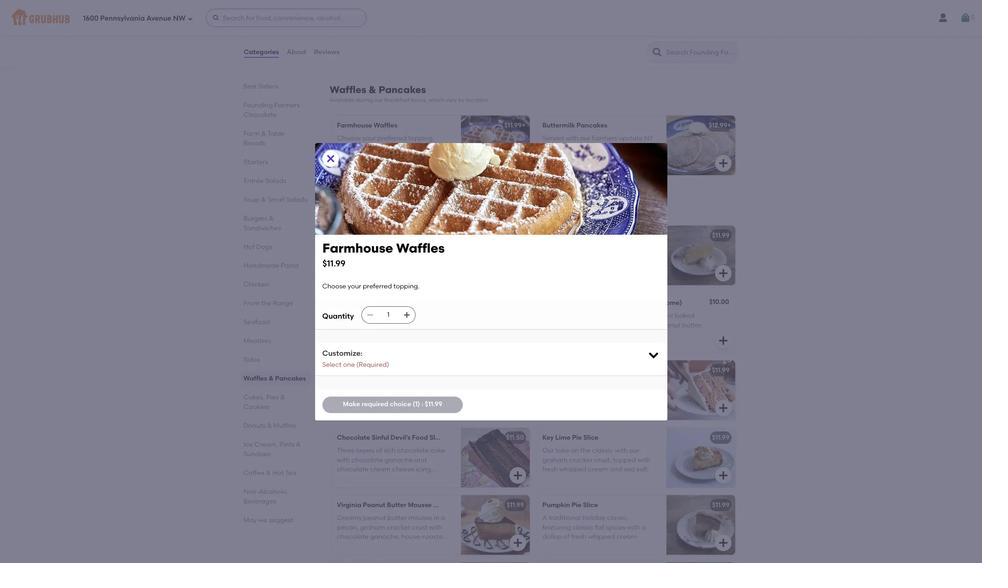 Task type: vqa. For each thing, say whether or not it's contained in the screenshot.
WITH within the served with our farmers upstate ny grade a maple syrup.  choose your preferred pancakes.
yes



Task type: locate. For each thing, give the bounding box(es) containing it.
pancakes for waffles & pancakes available during our breakfast hours, which vary by location.
[[379, 84, 426, 96]]

farro
[[376, 11, 393, 19]]

cracker down butter at bottom
[[387, 524, 411, 532]]

whipped down key lime pie slice
[[560, 466, 587, 474]]

baked for bake-
[[365, 322, 384, 329]]

house- inside creamy peanut butter mousse in a pecan, graham cracker crust with chocolate ganache, house-roasted peanuts, whipped cream & caramel.
[[402, 533, 423, 541]]

2 horizontal spatial served
[[619, 389, 640, 397]]

home)
[[444, 299, 466, 307], [661, 299, 682, 307]]

& inside donuts & muffins tab
[[267, 422, 272, 430]]

1 vertical spatial graham
[[360, 524, 385, 532]]

farmhouse for farmhouse waffles $11.99
[[322, 240, 393, 256]]

0 horizontal spatial now.
[[360, 389, 374, 397]]

now. for (warm
[[409, 322, 423, 329]]

cream down spices on the right bottom
[[617, 533, 637, 541]]

for for (warm
[[386, 322, 394, 329]]

1 vertical spatial and
[[415, 457, 427, 464]]

pies for cakes, pies & cookies
[[266, 394, 279, 402]]

on up key at the bottom of the page
[[543, 408, 551, 416]]

& inside ice cream, pints & sundaes
[[296, 441, 301, 449]]

farmhouse waffles $11.99
[[322, 240, 445, 269]]

dough for (warm
[[603, 312, 623, 320]]

0 vertical spatial classic
[[592, 447, 614, 455]]

and down topped at the bottom of the page
[[610, 466, 623, 474]]

coffee & hot tea tab
[[243, 469, 308, 478]]

graham inside creamy peanut butter mousse in a pecan, graham cracker crust with chocolate ganache, house-roasted peanuts, whipped cream & caramel.
[[360, 524, 385, 532]]

1 vertical spatial butter,
[[411, 331, 431, 339]]

0 horizontal spatial for
[[337, 389, 346, 397]]

svg image for pumpkin spice cheesecake slice image
[[718, 268, 729, 279]]

cake
[[430, 447, 446, 455]]

salads up "soup & small salads" tab
[[265, 177, 286, 185]]

0 vertical spatial cheese
[[577, 389, 599, 397]]

1 horizontal spatial icing.
[[600, 389, 617, 397]]

carrot cake slice image
[[667, 361, 736, 420]]

house- down layers, on the right bottom of the page
[[555, 398, 576, 406]]

at-
[[435, 299, 444, 307], [652, 299, 661, 307], [355, 312, 365, 320], [561, 312, 570, 320], [355, 380, 365, 388]]

ny
[[645, 134, 654, 142]]

waffles down vanilla bean cheesecake slice
[[396, 240, 445, 256]]

5
[[972, 14, 975, 22]]

side. up mousse
[[413, 484, 427, 492]]

served
[[543, 134, 564, 142], [619, 389, 640, 397], [337, 475, 359, 483]]

0 horizontal spatial chip,
[[370, 331, 385, 339]]

cakes, for cakes, pies & cookies don't miss our scratch-made desserts! *not available on thanksgiving day
[[330, 194, 363, 206]]

svg image
[[212, 14, 220, 22], [188, 16, 193, 21], [325, 153, 336, 164], [718, 158, 729, 169], [367, 312, 374, 319], [403, 312, 411, 319], [512, 336, 523, 347], [718, 336, 729, 347], [647, 349, 660, 362], [512, 471, 523, 482], [512, 538, 523, 549]]

chicken tab
[[243, 280, 308, 290]]

peanut for dozen cookies (warm or bake-at-home)
[[387, 331, 410, 339]]

cakes, down waffles & pancakes
[[243, 394, 265, 402]]

breakfast
[[384, 97, 410, 103]]

pints
[[279, 441, 294, 449]]

entrée salads
[[243, 177, 286, 185]]

0 horizontal spatial pancakes
[[275, 375, 306, 383]]

choose: down the dozen cookies (warm or bake-at-home)
[[425, 322, 450, 329]]

entrée
[[243, 177, 264, 185]]

bake-
[[416, 299, 435, 307], [633, 299, 652, 307], [337, 312, 355, 320], [543, 312, 561, 320], [337, 380, 355, 388]]

pies up scratch-
[[365, 194, 386, 206]]

which
[[429, 97, 445, 103]]

1 vertical spatial vanilla
[[337, 484, 357, 492]]

2 vertical spatial classic
[[573, 524, 594, 532]]

vanilla inside three layers of rich chocolate cake with chocolate ganache and chocolate cream cheese icing. served with our house-churned vanilla ice cream on the side.
[[337, 484, 357, 492]]

pancakes up breakfast
[[379, 84, 426, 96]]

cookies inside cakes, pies & cookies don't miss our scratch-made desserts! *not available on thanksgiving day
[[398, 194, 437, 206]]

featuring
[[543, 524, 571, 532]]

donuts
[[243, 422, 266, 430]]

0 vertical spatial house-
[[555, 398, 576, 406]]

1 vertical spatial pumpkin
[[543, 502, 570, 510]]

1 vertical spatial ice
[[359, 484, 368, 492]]

pancakes inside waffles & pancakes tab
[[275, 375, 306, 383]]

choice
[[390, 401, 411, 409]]

thanksgiving
[[489, 207, 532, 214]]

for down the dozen cookies (warm or bake-at-home)
[[386, 322, 394, 329]]

& inside coffee & hot tea tab
[[266, 470, 271, 477]]

salads right small
[[286, 196, 307, 204]]

fresh for traditional
[[572, 533, 587, 541]]

house- down ganache
[[387, 475, 408, 483]]

2 cheesecake from the left
[[591, 232, 630, 240]]

whipped inside our take on the classic with our graham cracker crust, topped with fresh whipped cream and sea salt.
[[560, 466, 587, 474]]

& inside waffles & pancakes available during our breakfast hours, which vary by location.
[[369, 84, 377, 96]]

shortbread. down input item quantity number field
[[392, 340, 428, 348]]

your up the quantity on the bottom left
[[348, 283, 361, 291]]

1 vertical spatial pies
[[266, 394, 279, 402]]

a
[[441, 515, 445, 523], [642, 524, 646, 532]]

cheesecake for spice
[[591, 232, 630, 240]]

1 cheesecake from the left
[[378, 232, 417, 240]]

1 vertical spatial choose
[[612, 144, 636, 152]]

1 horizontal spatial side.
[[564, 408, 578, 416]]

dozen
[[337, 299, 357, 307], [554, 299, 574, 307]]

soup
[[243, 196, 259, 204]]

pancakes
[[379, 84, 426, 96], [577, 122, 608, 129], [275, 375, 306, 383]]

shortbread. down '1/2 dozen cookies (warm or bake-at-home)'
[[597, 331, 634, 339]]

now. down the dozen cookies (warm or bake-at-home)
[[409, 322, 423, 329]]

2 vertical spatial house-
[[402, 533, 423, 541]]

1 vertical spatial chip,
[[370, 331, 385, 339]]

farmhouse inside farmhouse waffles $11.99
[[322, 240, 393, 256]]

starters tab
[[243, 157, 308, 167]]

best sellers
[[243, 83, 278, 90]]

small
[[267, 196, 285, 204]]

dozen up the quantity on the bottom left
[[337, 299, 357, 307]]

& right soup
[[261, 196, 266, 204]]

pumpkin for pumpkin spice cheesecake slice
[[543, 232, 570, 240]]

0 vertical spatial a
[[441, 515, 445, 523]]

$9.99
[[506, 232, 522, 240]]

donuts & muffins
[[243, 422, 296, 430]]

on inside our take on the classic with our graham cracker crust, topped with fresh whipped cream and sea salt.
[[571, 447, 579, 455]]

virginia peanut butter mousse pie slice image
[[461, 496, 530, 555]]

pancakes up served with our farmers upstate ny grade a maple syrup.  choose your preferred pancakes.
[[577, 122, 608, 129]]

non-
[[243, 488, 259, 496]]

handmade
[[243, 262, 279, 270]]

house- inside the four layers, with golden raisins and our cream cheese icing. served with our house-churned vanilla ice cream on the side.
[[555, 398, 576, 406]]

at- for individual cookies
[[355, 380, 365, 388]]

choose down farmhouse waffles
[[337, 134, 361, 142]]

waffles
[[330, 84, 367, 96], [374, 122, 398, 129], [396, 240, 445, 256], [243, 375, 267, 383]]

1 horizontal spatial dozen
[[554, 299, 574, 307]]

whipped for spices
[[588, 533, 615, 541]]

bake- for individual cookies
[[337, 380, 355, 388]]

crust,
[[595, 457, 612, 464]]

our inside three layers of rich chocolate cake with chocolate ganache and chocolate cream cheese icing. served with our house-churned vanilla ice cream on the side.
[[375, 475, 385, 483]]

farmhouse
[[337, 122, 372, 129], [322, 240, 393, 256]]

butter,
[[682, 322, 703, 329], [411, 331, 431, 339], [477, 389, 497, 397]]

choose your preferred topping. down farmhouse waffles
[[337, 134, 434, 142]]

& right coffee
[[266, 470, 271, 477]]

fresh for take
[[543, 466, 558, 474]]

classic up crust, at bottom
[[592, 447, 614, 455]]

choose
[[337, 134, 361, 142], [612, 144, 636, 152], [322, 283, 346, 291]]

pie
[[572, 434, 582, 442], [434, 502, 443, 510], [572, 502, 582, 510]]

choose: up make required choice (1) : $11.99 on the left bottom of page
[[376, 389, 401, 397]]

2 (warm from the left
[[602, 299, 624, 307]]

0 vertical spatial chocolate
[[243, 111, 276, 119]]

1 horizontal spatial a
[[642, 524, 646, 532]]

ganache,
[[370, 533, 400, 541]]

0 vertical spatial baked
[[675, 312, 695, 320]]

churned inside the four layers, with golden raisins and our cream cheese icing. served with our house-churned vanilla ice cream on the side.
[[576, 398, 602, 406]]

choose down the upstate
[[612, 144, 636, 152]]

cheese down ganache
[[392, 466, 415, 474]]

1 horizontal spatial a
[[564, 144, 569, 152]]

our inside our take on the classic with our graham cracker crust, topped with fresh whipped cream and sea salt.
[[630, 447, 640, 455]]

1 vertical spatial on
[[571, 447, 579, 455]]

pie up traditional
[[572, 502, 582, 510]]

with inside the "a traditional holiday classic featuring classic fall spices with a dollop of fresh whipped cream"
[[627, 524, 640, 532]]

0 horizontal spatial a
[[543, 515, 547, 523]]

0 horizontal spatial graham
[[360, 524, 385, 532]]

& inside creamy peanut butter mousse in a pecan, graham cracker crust with chocolate ganache, house-roasted peanuts, whipped cream & caramel.
[[417, 543, 421, 550]]

pecan,
[[337, 524, 359, 532]]

donuts & muffins tab
[[243, 421, 308, 431]]

for
[[386, 322, 394, 329], [543, 322, 551, 329], [337, 389, 346, 397]]

your down farmhouse waffles
[[363, 134, 376, 142]]

with
[[566, 134, 579, 142], [580, 380, 593, 388], [642, 389, 655, 397], [615, 447, 628, 455], [337, 457, 350, 464], [638, 457, 651, 464], [360, 475, 373, 483], [429, 524, 442, 532], [627, 524, 640, 532]]

handmade pasta tab
[[243, 261, 308, 271]]

now. down '1/2 dozen cookies (warm or bake-at-home)'
[[565, 322, 580, 329]]

chocolate up three
[[337, 434, 370, 442]]

cookies
[[398, 194, 437, 206], [358, 299, 384, 307], [575, 299, 601, 307], [370, 367, 395, 375], [243, 403, 269, 411]]

pancakes inside waffles & pancakes available during our breakfast hours, which vary by location.
[[379, 84, 426, 96]]

pies down waffles & pancakes
[[266, 394, 279, 402]]

0 horizontal spatial icing.
[[416, 466, 433, 474]]

2 horizontal spatial butter,
[[682, 322, 703, 329]]

chocolate up customize:
[[337, 331, 369, 339]]

and right "raisins"
[[639, 380, 651, 388]]

fresh down traditional
[[572, 533, 587, 541]]

preferred down farmhouse waffles
[[378, 134, 407, 142]]

1 vertical spatial hot
[[273, 470, 284, 477]]

served up grade
[[543, 134, 564, 142]]

churned down golden
[[576, 398, 602, 406]]

& right donuts
[[267, 422, 272, 430]]

upstate
[[619, 134, 643, 142]]

peanut inside creamy peanut butter mousse in a pecan, graham cracker crust with chocolate ganache, house-roasted peanuts, whipped cream & caramel.
[[364, 515, 386, 523]]

chocolate up "peanuts," at bottom left
[[337, 533, 369, 541]]

key
[[543, 434, 554, 442]]

vanilla down golden
[[604, 398, 624, 406]]

0 horizontal spatial churned
[[408, 475, 434, 483]]

a inside the "a traditional holiday classic featuring classic fall spices with a dollop of fresh whipped cream"
[[642, 524, 646, 532]]

cracker inside our take on the classic with our graham cracker crust, topped with fresh whipped cream and sea salt.
[[569, 457, 593, 464]]

choose:
[[425, 322, 450, 329], [581, 322, 607, 329], [376, 389, 401, 397]]

fresh inside the "a traditional holiday classic featuring classic fall spices with a dollop of fresh whipped cream"
[[572, 533, 587, 541]]

preferred inside served with our farmers upstate ny grade a maple syrup.  choose your preferred pancakes.
[[543, 153, 572, 161]]

1 vertical spatial topping.
[[394, 283, 420, 291]]

main navigation navigation
[[0, 0, 983, 36]]

chocolate down 'food'
[[397, 447, 429, 455]]

raw up make required choice (1) : $11.99 on the left bottom of page
[[384, 380, 396, 388]]

1 horizontal spatial cheese
[[577, 389, 599, 397]]

0 vertical spatial a
[[564, 144, 569, 152]]

& up during
[[369, 84, 377, 96]]

waffles & pancakes tab
[[243, 374, 308, 384]]

1 horizontal spatial cheesecake
[[591, 232, 630, 240]]

0 horizontal spatial (warm
[[385, 299, 407, 307]]

0 vertical spatial salads
[[265, 177, 286, 185]]

0 vertical spatial pies
[[365, 194, 386, 206]]

2 vertical spatial and
[[610, 466, 623, 474]]

whipped inside the "a traditional holiday classic featuring classic fall spices with a dollop of fresh whipped cream"
[[588, 533, 615, 541]]

$11.99
[[505, 122, 522, 129], [713, 232, 730, 240], [322, 259, 345, 269], [713, 367, 730, 375], [425, 401, 443, 409], [713, 434, 730, 442], [507, 502, 524, 510], [713, 502, 730, 510]]

now.
[[409, 322, 423, 329], [565, 322, 580, 329], [360, 389, 374, 397]]

1 horizontal spatial home)
[[661, 299, 682, 307]]

cream inside our take on the classic with our graham cracker crust, topped with fresh whipped cream and sea salt.
[[588, 466, 609, 474]]

churned up mousse
[[408, 475, 434, 483]]

cream,
[[254, 441, 278, 449]]

& right the 'pints'
[[296, 441, 301, 449]]

0 vertical spatial whipped
[[560, 466, 587, 474]]

snickerdoodle, down individual cookies
[[337, 398, 382, 406]]

1 vertical spatial your
[[637, 144, 651, 152]]

0 vertical spatial farmers
[[274, 101, 300, 109]]

classic down holiday
[[573, 524, 594, 532]]

pumpkin left spice at the top right
[[543, 232, 570, 240]]

1 vertical spatial icing.
[[416, 466, 433, 474]]

waffles down sides
[[243, 375, 267, 383]]

individual
[[337, 367, 368, 375]]

chocolate
[[243, 111, 276, 119], [337, 434, 370, 442]]

0 vertical spatial snickerdoodle,
[[543, 331, 588, 339]]

chocolate sinful devil's food slice image
[[461, 428, 530, 488]]

chip,
[[642, 322, 657, 329], [370, 331, 385, 339], [436, 389, 451, 397]]

cracker inside creamy peanut butter mousse in a pecan, graham cracker crust with chocolate ganache, house-roasted peanuts, whipped cream & caramel.
[[387, 524, 411, 532]]

1 vertical spatial chocolate
[[337, 434, 370, 442]]

1 horizontal spatial cakes,
[[330, 194, 363, 206]]

raw down '1/2 dozen cookies (warm or bake-at-home)'
[[590, 312, 601, 320]]

0 horizontal spatial cakes,
[[243, 394, 265, 402]]

the right from
[[261, 300, 271, 308]]

cauliflower, farro & quinoa image
[[461, 5, 530, 65]]

waffles & pancakes
[[243, 375, 306, 383]]

1 pumpkin from the top
[[543, 232, 570, 240]]

your down ny
[[637, 144, 651, 152]]

farmhouse waffles image
[[461, 116, 530, 175]]

a inside creamy peanut butter mousse in a pecan, graham cracker crust with chocolate ganache, house-roasted peanuts, whipped cream & caramel.
[[441, 515, 445, 523]]

graham for fresh
[[543, 457, 568, 464]]

bake-at-home raw dough to take home or baked for you now. choose: chocolate chip, peanut butter, snickerdoodle, or shortbread. for (warm
[[543, 312, 703, 339]]

cheese down golden
[[577, 389, 599, 397]]

cheese inside the four layers, with golden raisins and our cream cheese icing. served with our house-churned vanilla ice cream on the side.
[[577, 389, 599, 397]]

0 horizontal spatial baked
[[365, 322, 384, 329]]

+ for $9.99
[[522, 232, 526, 240]]

alcoholic
[[259, 488, 288, 496]]

vanilla up virginia
[[337, 484, 357, 492]]

pancakes down sides tab on the bottom left of page
[[275, 375, 306, 383]]

farmhouse down vanilla
[[322, 240, 393, 256]]

2 vertical spatial chip,
[[436, 389, 451, 397]]

cheesecake right spice at the top right
[[591, 232, 630, 240]]

svg image
[[961, 12, 972, 23], [718, 47, 729, 58], [512, 158, 523, 169], [718, 268, 729, 279], [718, 403, 729, 414], [718, 471, 729, 482], [718, 538, 729, 549]]

farmers inside "founding farmers chocolate"
[[274, 101, 300, 109]]

1 vertical spatial salads
[[286, 196, 307, 204]]

shortbread. for or
[[392, 340, 428, 348]]

:
[[422, 401, 424, 409]]

muffins
[[273, 422, 296, 430]]

+
[[522, 122, 526, 129], [728, 122, 732, 129], [522, 232, 526, 240]]

home
[[365, 312, 383, 320], [570, 312, 588, 320], [648, 312, 666, 320], [337, 322, 355, 329], [365, 380, 383, 388], [442, 380, 460, 388]]

raw down the dozen cookies (warm or bake-at-home)
[[384, 312, 396, 320]]

chocolate inside "founding farmers chocolate"
[[243, 111, 276, 119]]

three
[[337, 447, 355, 455]]

chocolate inside creamy peanut butter mousse in a pecan, graham cracker crust with chocolate ganache, house-roasted peanuts, whipped cream & caramel.
[[337, 533, 369, 541]]

shortbread. right required
[[392, 398, 428, 406]]

svg image for carrot cake slice image
[[718, 403, 729, 414]]

& down sides tab on the bottom left of page
[[269, 375, 274, 383]]

cheesecake up farmhouse waffles $11.99
[[378, 232, 417, 240]]

fresh inside our take on the classic with our graham cracker crust, topped with fresh whipped cream and sea salt.
[[543, 466, 558, 474]]

to down the dozen cookies (warm or bake-at-home)
[[419, 312, 426, 320]]

suggest
[[269, 517, 293, 525]]

0 horizontal spatial of
[[376, 447, 383, 455]]

ice cream, pints & sundaes
[[243, 441, 301, 459]]

2 vertical spatial served
[[337, 475, 359, 483]]

2 vertical spatial pancakes
[[275, 375, 306, 383]]

cakes, inside cakes, pies & cookies
[[243, 394, 265, 402]]

bake-at-home raw dough to take home or baked for you now. choose: chocolate chip, peanut butter, snickerdoodle, or shortbread.
[[337, 312, 450, 348], [543, 312, 703, 339], [337, 380, 497, 406]]

from the range
[[243, 300, 293, 308]]

our inside cakes, pies & cookies don't miss our scratch-made desserts! *not available on thanksgiving day
[[358, 207, 367, 214]]

baked for or
[[675, 312, 695, 320]]

peanut
[[363, 502, 386, 510]]

your inside served with our farmers upstate ny grade a maple syrup.  choose your preferred pancakes.
[[637, 144, 651, 152]]

lime
[[556, 434, 571, 442]]

farmhouse down during
[[337, 122, 372, 129]]

individual cookies
[[337, 367, 395, 375]]

0 vertical spatial of
[[376, 447, 383, 455]]

0 vertical spatial preferred
[[378, 134, 407, 142]]

snickerdoodle, for cookies
[[543, 331, 588, 339]]

waffles down breakfast
[[374, 122, 398, 129]]

1 vertical spatial house-
[[387, 475, 408, 483]]

don't
[[330, 207, 344, 214]]

2 horizontal spatial choose:
[[581, 322, 607, 329]]

1 vertical spatial side.
[[413, 484, 427, 492]]

2 dozen from the left
[[554, 299, 574, 307]]

from
[[243, 300, 259, 308]]

0 horizontal spatial dozen
[[337, 299, 357, 307]]

1 vertical spatial pancakes
[[577, 122, 608, 129]]

graham inside our take on the classic with our graham cracker crust, topped with fresh whipped cream and sea salt.
[[543, 457, 568, 464]]

farmers up the syrup.
[[592, 134, 618, 142]]

classic
[[592, 447, 614, 455], [607, 515, 628, 523], [573, 524, 594, 532]]

chocolate
[[609, 322, 640, 329], [337, 331, 369, 339], [403, 389, 434, 397], [397, 447, 429, 455], [352, 457, 383, 464], [337, 466, 369, 474], [337, 533, 369, 541]]

1 horizontal spatial for
[[386, 322, 394, 329]]

& left caramel.
[[417, 543, 421, 550]]

ice
[[625, 398, 635, 406], [359, 484, 368, 492]]

pies inside cakes, pies & cookies
[[266, 394, 279, 402]]

for down 1/2
[[543, 322, 551, 329]]

0 vertical spatial side.
[[564, 408, 578, 416]]

farm
[[243, 130, 260, 138]]

(1)
[[413, 401, 420, 409]]

choose: down '1/2 dozen cookies (warm or bake-at-home)'
[[581, 322, 607, 329]]

the down key lime pie slice
[[581, 447, 591, 455]]

cakes, pies & cookies don't miss our scratch-made desserts! *not available on thanksgiving day
[[330, 194, 544, 214]]

0 vertical spatial cracker
[[569, 457, 593, 464]]

& inside farm & table breads
[[261, 130, 266, 138]]

cream down crust, at bottom
[[588, 466, 609, 474]]

traditional
[[549, 515, 581, 523]]

with inside served with our farmers upstate ny grade a maple syrup.  choose your preferred pancakes.
[[566, 134, 579, 142]]

0 horizontal spatial a
[[441, 515, 445, 523]]

1 vertical spatial served
[[619, 389, 640, 397]]

pumpkin pie slice
[[543, 502, 598, 510]]

fresh
[[543, 466, 558, 474], [572, 533, 587, 541]]

buttermilk pancakes
[[543, 122, 608, 129]]

choose your preferred topping. up input item quantity number field
[[322, 283, 420, 291]]

choose your preferred topping.
[[337, 134, 434, 142], [322, 283, 420, 291]]

2 home) from the left
[[661, 299, 682, 307]]

1 horizontal spatial on
[[543, 408, 551, 416]]

& up made
[[388, 194, 396, 206]]

house-
[[555, 398, 576, 406], [387, 475, 408, 483], [402, 533, 423, 541]]

salads
[[265, 177, 286, 185], [286, 196, 307, 204]]

icing. down golden
[[600, 389, 617, 397]]

bake-at-home raw dough to take home or baked for you now. choose: chocolate chip, peanut butter, snickerdoodle, or shortbread. for or
[[337, 312, 450, 348]]

2 horizontal spatial for
[[543, 322, 551, 329]]

1600
[[83, 14, 99, 22]]

1 vertical spatial farmhouse
[[322, 240, 393, 256]]

Input item quantity number field
[[379, 307, 399, 323]]

cakes, for cakes, pies & cookies
[[243, 394, 265, 402]]

chip, for (warm
[[642, 322, 657, 329]]

hot inside "tab"
[[243, 243, 255, 251]]

the inside tab
[[261, 300, 271, 308]]

& inside cakes, pies & cookies don't miss our scratch-made desserts! *not available on thanksgiving day
[[388, 194, 396, 206]]

whipped down "ganache,"
[[366, 543, 393, 550]]

pies inside cakes, pies & cookies don't miss our scratch-made desserts! *not available on thanksgiving day
[[365, 194, 386, 206]]

choose up the quantity on the bottom left
[[322, 283, 346, 291]]

0 vertical spatial churned
[[576, 398, 602, 406]]

shortbread. for (warm
[[597, 331, 634, 339]]

dozen cookies (warm or bake-at-home) image
[[461, 293, 530, 353]]

2 vertical spatial choose
[[322, 283, 346, 291]]

1 (warm from the left
[[385, 299, 407, 307]]

vanilla
[[604, 398, 624, 406], [337, 484, 357, 492]]

cakes, inside cakes, pies & cookies don't miss our scratch-made desserts! *not available on thanksgiving day
[[330, 194, 363, 206]]

peanut
[[658, 322, 681, 329], [387, 331, 410, 339], [453, 389, 475, 397], [364, 515, 386, 523]]

topping. up the dozen cookies (warm or bake-at-home)
[[394, 283, 420, 291]]

waffles inside waffles & pancakes tab
[[243, 375, 267, 383]]

1 horizontal spatial baked
[[470, 380, 490, 388]]

bake- for 1/2 dozen cookies (warm or bake-at-home)
[[543, 312, 561, 320]]

farmers down best sellers tab at the left top of page
[[274, 101, 300, 109]]

the inside our take on the classic with our graham cracker crust, topped with fresh whipped cream and sea salt.
[[581, 447, 591, 455]]

our inside waffles & pancakes available during our breakfast hours, which vary by location.
[[374, 97, 383, 103]]

&
[[395, 11, 399, 19], [369, 84, 377, 96], [261, 130, 266, 138], [388, 194, 396, 206], [261, 196, 266, 204], [269, 215, 274, 223], [269, 375, 274, 383], [280, 394, 285, 402], [267, 422, 272, 430], [296, 441, 301, 449], [266, 470, 271, 477], [417, 543, 421, 550]]

0 vertical spatial choose
[[337, 134, 361, 142]]

1 horizontal spatial your
[[363, 134, 376, 142]]

0 vertical spatial ice
[[625, 398, 635, 406]]

dough for or
[[397, 312, 418, 320]]

1 horizontal spatial ice
[[625, 398, 635, 406]]

farmhouse for farmhouse waffles
[[337, 122, 372, 129]]

1 horizontal spatial fresh
[[572, 533, 587, 541]]

1 horizontal spatial served
[[543, 134, 564, 142]]

0 vertical spatial hot
[[243, 243, 255, 251]]

and right ganache
[[415, 457, 427, 464]]

+ for $11.99
[[522, 122, 526, 129]]

peanuts,
[[337, 543, 364, 550]]

whipped down fall
[[588, 533, 615, 541]]

snickerdoodle, for (warm
[[337, 340, 382, 348]]

2 pumpkin from the top
[[543, 502, 570, 510]]

chocolate down three
[[337, 466, 369, 474]]

icing. inside three layers of rich chocolate cake with chocolate ganache and chocolate cream cheese icing. served with our house-churned vanilla ice cream on the side.
[[416, 466, 433, 474]]

1 vertical spatial cracker
[[387, 524, 411, 532]]

butter, for home)
[[411, 331, 431, 339]]

farmhouse waffles
[[337, 122, 398, 129]]

1 vertical spatial a
[[642, 524, 646, 532]]

0 vertical spatial shortbread.
[[597, 331, 634, 339]]

1 horizontal spatial farmers
[[592, 134, 618, 142]]

1 home) from the left
[[444, 299, 466, 307]]

raw
[[384, 312, 396, 320], [590, 312, 601, 320], [384, 380, 396, 388]]

1 horizontal spatial pies
[[365, 194, 386, 206]]

1 dozen from the left
[[337, 299, 357, 307]]

vanilla bean cheesecake slice image
[[461, 226, 530, 286]]

raw for (warm
[[384, 312, 396, 320]]

0 horizontal spatial whipped
[[366, 543, 393, 550]]

0 horizontal spatial butter,
[[411, 331, 431, 339]]

0 vertical spatial pancakes
[[379, 84, 426, 96]]

preferred up the dozen cookies (warm or bake-at-home)
[[363, 283, 392, 291]]

1 horizontal spatial of
[[564, 533, 570, 541]]

a right grade
[[564, 144, 569, 152]]

2 horizontal spatial whipped
[[588, 533, 615, 541]]

of down "featuring"
[[564, 533, 570, 541]]

graham for ganache,
[[360, 524, 385, 532]]

1 horizontal spatial choose:
[[425, 322, 450, 329]]

a right in
[[441, 515, 445, 523]]

at- for 1/2 dozen cookies (warm or bake-at-home)
[[561, 312, 570, 320]]

a
[[564, 144, 569, 152], [543, 515, 547, 523]]

0 horizontal spatial home)
[[444, 299, 466, 307]]

house- down crust
[[402, 533, 423, 541]]

chip, for or
[[370, 331, 385, 339]]

graham up "ganache,"
[[360, 524, 385, 532]]

topping. down hours,
[[408, 134, 434, 142]]

on down key lime pie slice
[[571, 447, 579, 455]]

graham down our
[[543, 457, 568, 464]]

& right farro on the top
[[395, 11, 399, 19]]

sides tab
[[243, 355, 308, 365]]

cream down layers, on the right bottom of the page
[[555, 389, 575, 397]]

to for or
[[625, 312, 631, 320]]

& down waffles & pancakes tab
[[280, 394, 285, 402]]



Task type: describe. For each thing, give the bounding box(es) containing it.
seafood
[[243, 319, 270, 326]]

cakes, pies & cookies tab
[[243, 393, 308, 412]]

chocolate down layers
[[352, 457, 383, 464]]

coffee
[[243, 470, 265, 477]]

key lime pie slice image
[[667, 428, 736, 488]]

and inside three layers of rich chocolate cake with chocolate ganache and chocolate cream cheese icing. served with our house-churned vanilla ice cream on the side.
[[415, 457, 427, 464]]

reviews button
[[314, 36, 340, 69]]

& inside cakes, pies & cookies
[[280, 394, 285, 402]]

four layers, with golden raisins and our cream cheese icing. served with our house-churned vanilla ice cream on the side.
[[543, 380, 657, 416]]

5 button
[[961, 10, 975, 26]]

cream inside creamy peanut butter mousse in a pecan, graham cracker crust with chocolate ganache, house-roasted peanuts, whipped cream & caramel.
[[395, 543, 415, 550]]

1 horizontal spatial chip,
[[436, 389, 451, 397]]

pasta
[[281, 262, 299, 270]]

pennsylvania
[[100, 14, 145, 22]]

Search Founding Farmers DC search field
[[666, 48, 736, 57]]

cookies inside cakes, pies & cookies
[[243, 403, 269, 411]]

customize:
[[322, 349, 363, 358]]

handmade pasta
[[243, 262, 299, 270]]

house- for layers,
[[555, 398, 576, 406]]

classic inside our take on the classic with our graham cracker crust, topped with fresh whipped cream and sea salt.
[[592, 447, 614, 455]]

0 vertical spatial your
[[363, 134, 376, 142]]

a inside served with our farmers upstate ny grade a maple syrup.  choose your preferred pancakes.
[[564, 144, 569, 152]]

cream inside the "a traditional holiday classic featuring classic fall spices with a dollop of fresh whipped cream"
[[617, 533, 637, 541]]

make required choice (1) : $11.99
[[343, 401, 443, 409]]

whipped inside creamy peanut butter mousse in a pecan, graham cracker crust with chocolate ganache, house-roasted peanuts, whipped cream & caramel.
[[366, 543, 393, 550]]

1/2
[[543, 299, 552, 307]]

pancakes.
[[573, 153, 606, 161]]

beverages
[[243, 498, 276, 506]]

for for cookies
[[543, 322, 551, 329]]

topped
[[613, 457, 636, 464]]

rich
[[384, 447, 396, 455]]

maple
[[570, 144, 590, 152]]

house- for peanut
[[402, 533, 423, 541]]

cheese inside three layers of rich chocolate cake with chocolate ganache and chocolate cream cheese icing. served with our house-churned vanilla ice cream on the side.
[[392, 466, 415, 474]]

svg image for pumpkin pie slice image
[[718, 538, 729, 549]]

of inside three layers of rich chocolate cake with chocolate ganache and chocolate cream cheese icing. served with our house-churned vanilla ice cream on the side.
[[376, 447, 383, 455]]

svg image for the key lime pie slice image
[[718, 471, 729, 482]]

choose: for or
[[425, 322, 450, 329]]

$11.99 inside farmhouse waffles $11.99
[[322, 259, 345, 269]]

ganache
[[385, 457, 413, 464]]

side. inside the four layers, with golden raisins and our cream cheese icing. served with our house-churned vanilla ice cream on the side.
[[564, 408, 578, 416]]

farmers inside served with our farmers upstate ny grade a maple syrup.  choose your preferred pancakes.
[[592, 134, 618, 142]]

four
[[543, 380, 557, 388]]

layers
[[357, 447, 375, 455]]

raw for cookies
[[590, 312, 601, 320]]

vanilla
[[337, 232, 359, 240]]

select
[[322, 361, 342, 369]]

cream down "raisins"
[[636, 398, 657, 406]]

raisins
[[617, 380, 637, 388]]

churned inside three layers of rich chocolate cake with chocolate ganache and chocolate cream cheese icing. served with our house-churned vanilla ice cream on the side.
[[408, 475, 434, 483]]

location.
[[466, 97, 490, 103]]

0 horizontal spatial you
[[347, 389, 358, 397]]

farm & table breads tab
[[243, 129, 308, 148]]

cracker for whipped
[[569, 457, 593, 464]]

with inside creamy peanut butter mousse in a pecan, graham cracker crust with chocolate ganache, house-roasted peanuts, whipped cream & caramel.
[[429, 524, 442, 532]]

waffles & pancakes available during our breakfast hours, which vary by location.
[[330, 84, 490, 103]]

cream up peanut
[[370, 484, 390, 492]]

take inside our take on the classic with our graham cracker crust, topped with fresh whipped cream and sea salt.
[[556, 447, 570, 455]]

scratch-
[[369, 207, 391, 214]]

breads
[[243, 140, 265, 147]]

the inside the four layers, with golden raisins and our cream cheese icing. served with our house-churned vanilla ice cream on the side.
[[552, 408, 562, 416]]

layers,
[[558, 380, 578, 388]]

svg image for the roasted autumn vegetables image
[[718, 47, 729, 58]]

best sellers tab
[[243, 82, 308, 91]]

pumpkin spice cheesecake slice image
[[667, 226, 736, 286]]

a inside the "a traditional holiday classic featuring classic fall spices with a dollop of fresh whipped cream"
[[543, 515, 547, 523]]

search icon image
[[652, 47, 663, 58]]

may
[[243, 517, 257, 525]]

butter
[[387, 502, 407, 510]]

ice inside the four layers, with golden raisins and our cream cheese icing. served with our house-churned vanilla ice cream on the side.
[[625, 398, 635, 406]]

svg image inside 5 button
[[961, 12, 972, 23]]

reviews
[[314, 48, 340, 56]]

served with our farmers upstate ny grade a maple syrup.  choose your preferred pancakes.
[[543, 134, 654, 161]]

2 vertical spatial snickerdoodle,
[[337, 398, 382, 406]]

and inside the four layers, with golden raisins and our cream cheese icing. served with our house-churned vanilla ice cream on the side.
[[639, 380, 651, 388]]

ice cream, pints & sundaes tab
[[243, 440, 308, 459]]

1 vertical spatial classic
[[607, 515, 628, 523]]

2 vertical spatial baked
[[470, 380, 490, 388]]

cauliflower, farro & quinoa button
[[332, 5, 530, 65]]

ice
[[243, 441, 253, 449]]

meatless
[[243, 337, 271, 345]]

range
[[273, 300, 293, 308]]

may we suggest tab
[[243, 516, 308, 526]]

you for cookies
[[553, 322, 564, 329]]

served inside the four layers, with golden raisins and our cream cheese icing. served with our house-churned vanilla ice cream on the side.
[[619, 389, 640, 397]]

during
[[356, 97, 373, 103]]

pie up in
[[434, 502, 443, 510]]

0 vertical spatial choose your preferred topping.
[[337, 134, 434, 142]]

vanilla inside the four layers, with golden raisins and our cream cheese icing. served with our house-churned vanilla ice cream on the side.
[[604, 398, 624, 406]]

coffee & hot tea
[[243, 470, 296, 477]]

chicken
[[243, 281, 269, 289]]

whipped for graham
[[560, 466, 587, 474]]

on inside three layers of rich chocolate cake with chocolate ganache and chocolate cream cheese icing. served with our house-churned vanilla ice cream on the side.
[[392, 484, 400, 492]]

devil's
[[391, 434, 411, 442]]

pumpkin for pumpkin pie slice
[[543, 502, 570, 510]]

choose inside served with our farmers upstate ny grade a maple syrup.  choose your preferred pancakes.
[[612, 144, 636, 152]]

pumpkin spice cheesecake slice
[[543, 232, 647, 240]]

of inside the "a traditional holiday classic featuring classic fall spices with a dollop of fresh whipped cream"
[[564, 533, 570, 541]]

served inside three layers of rich chocolate cake with chocolate ganache and chocolate cream cheese icing. served with our house-churned vanilla ice cream on the side.
[[337, 475, 359, 483]]

2 vertical spatial shortbread.
[[392, 398, 428, 406]]

peanut for 1/2 dozen cookies (warm or bake-at-home)
[[658, 322, 681, 329]]

about button
[[286, 36, 307, 69]]

take for individual cookies
[[427, 380, 441, 388]]

waffles inside farmhouse waffles $11.99
[[396, 240, 445, 256]]

founding farmers chocolate
[[243, 101, 300, 119]]

pancakes for waffles & pancakes
[[275, 375, 306, 383]]

& inside cauliflower, farro & quinoa button
[[395, 11, 399, 19]]

chocolate up (1) at bottom left
[[403, 389, 434, 397]]

1 vertical spatial choose your preferred topping.
[[322, 283, 420, 291]]

tea
[[285, 470, 296, 477]]

the inside three layers of rich chocolate cake with chocolate ganache and chocolate cream cheese icing. served with our house-churned vanilla ice cream on the side.
[[401, 484, 411, 492]]

cauliflower, farro & quinoa
[[337, 11, 424, 19]]

+ for $12.99
[[728, 122, 732, 129]]

cheesecake for bean
[[378, 232, 417, 240]]

icing. inside the four layers, with golden raisins and our cream cheese icing. served with our house-churned vanilla ice cream on the side.
[[600, 389, 617, 397]]

house- inside three layers of rich chocolate cake with chocolate ganache and chocolate cream cheese icing. served with our house-churned vanilla ice cream on the side.
[[387, 475, 408, 483]]

sea
[[624, 466, 635, 474]]

chocolate down '1/2 dozen cookies (warm or bake-at-home)'
[[609, 322, 640, 329]]

non-alcoholic beverages
[[243, 488, 288, 506]]

fall
[[595, 524, 605, 532]]

butter, for at-
[[682, 322, 703, 329]]

cream down ganache
[[370, 466, 391, 474]]

pumpkin pie slice image
[[667, 496, 736, 555]]

a traditional holiday classic featuring classic fall spices with a dollop of fresh whipped cream
[[543, 515, 646, 541]]

roasted autumn vegetables image
[[667, 5, 736, 65]]

hot inside tab
[[273, 470, 284, 477]]

& inside waffles & pancakes tab
[[269, 375, 274, 383]]

to for bake-
[[419, 312, 426, 320]]

side. inside three layers of rich chocolate cake with chocolate ganache and chocolate cream cheese icing. served with our house-churned vanilla ice cream on the side.
[[413, 484, 427, 492]]

on
[[479, 207, 488, 214]]

& inside the burgers & sandwiches
[[269, 215, 274, 223]]

crust
[[412, 524, 428, 532]]

0 vertical spatial topping.
[[408, 134, 434, 142]]

cakes, pies & cookies
[[243, 394, 285, 411]]

categories button
[[243, 36, 280, 69]]

entrée salads tab
[[243, 176, 308, 186]]

pie right lime
[[572, 434, 582, 442]]

0 horizontal spatial your
[[348, 283, 361, 291]]

categories
[[244, 48, 279, 56]]

you for (warm
[[396, 322, 407, 329]]

meatless tab
[[243, 336, 308, 346]]

served inside served with our farmers upstate ny grade a maple syrup.  choose your preferred pancakes.
[[543, 134, 564, 142]]

burgers & sandwiches tab
[[243, 214, 308, 233]]

sellers
[[258, 83, 278, 90]]

2 vertical spatial preferred
[[363, 283, 392, 291]]

svg image for farmhouse waffles image
[[512, 158, 523, 169]]

customize: select one (required)
[[322, 349, 389, 369]]

quinoa
[[401, 11, 424, 19]]

founding farmers chocolate tab
[[243, 101, 308, 120]]

spices
[[606, 524, 626, 532]]

(required)
[[357, 361, 389, 369]]

peanut for individual cookies
[[453, 389, 475, 397]]

required
[[362, 401, 389, 409]]

sides
[[243, 356, 260, 364]]

seafood tab
[[243, 318, 308, 327]]

1 horizontal spatial chocolate
[[337, 434, 370, 442]]

soup & small salads tab
[[243, 195, 308, 205]]

on inside the four layers, with golden raisins and our cream cheese icing. served with our house-churned vanilla ice cream on the side.
[[543, 408, 551, 416]]

cracker for house-
[[387, 524, 411, 532]]

at- for dozen cookies (warm or bake-at-home)
[[355, 312, 365, 320]]

made
[[391, 207, 407, 214]]

salt.
[[637, 466, 650, 474]]

in
[[434, 515, 440, 523]]

available
[[449, 207, 478, 214]]

from the range tab
[[243, 299, 308, 308]]

$9.99 +
[[506, 232, 526, 240]]

make
[[343, 401, 360, 409]]

pies for cakes, pies & cookies don't miss our scratch-made desserts! *not available on thanksgiving day
[[365, 194, 386, 206]]

& inside "soup & small salads" tab
[[261, 196, 266, 204]]

three layers of rich chocolate cake with chocolate ganache and chocolate cream cheese icing. served with our house-churned vanilla ice cream on the side.
[[337, 447, 446, 492]]

bake- for dozen cookies (warm or bake-at-home)
[[337, 312, 355, 320]]

table
[[268, 130, 285, 138]]

vanilla bean cheesecake slice
[[337, 232, 434, 240]]

non-alcoholic beverages tab
[[243, 487, 308, 507]]

quantity
[[322, 312, 354, 321]]

take for 1/2 dozen cookies (warm or bake-at-home)
[[633, 312, 646, 320]]

buttermilk pancakes image
[[667, 116, 736, 175]]

2 vertical spatial butter,
[[477, 389, 497, 397]]

hot dogs tab
[[243, 242, 308, 252]]

to up :
[[419, 380, 426, 388]]

$12.99
[[709, 122, 728, 129]]

choose: for (warm
[[581, 322, 607, 329]]

now. for cookies
[[565, 322, 580, 329]]

dough up choice
[[397, 380, 418, 388]]

dogs
[[256, 243, 272, 251]]

ice inside three layers of rich chocolate cake with chocolate ganache and chocolate cream cheese icing. served with our house-churned vanilla ice cream on the side.
[[359, 484, 368, 492]]

0 horizontal spatial choose:
[[376, 389, 401, 397]]

$11.99 +
[[505, 122, 526, 129]]

and inside our take on the classic with our graham cracker crust, topped with fresh whipped cream and sea salt.
[[610, 466, 623, 474]]

founding
[[243, 101, 273, 109]]

day
[[533, 207, 544, 214]]

take for dozen cookies (warm or bake-at-home)
[[427, 312, 441, 320]]

bean
[[360, 232, 377, 240]]

waffles inside waffles & pancakes available during our breakfast hours, which vary by location.
[[330, 84, 367, 96]]

our inside served with our farmers upstate ny grade a maple syrup.  choose your preferred pancakes.
[[580, 134, 591, 142]]

syrup.
[[592, 144, 610, 152]]

sundaes
[[243, 451, 270, 459]]

1600 pennsylvania avenue nw
[[83, 14, 186, 22]]

dozen cookies (warm or bake-at-home)
[[337, 299, 466, 307]]



